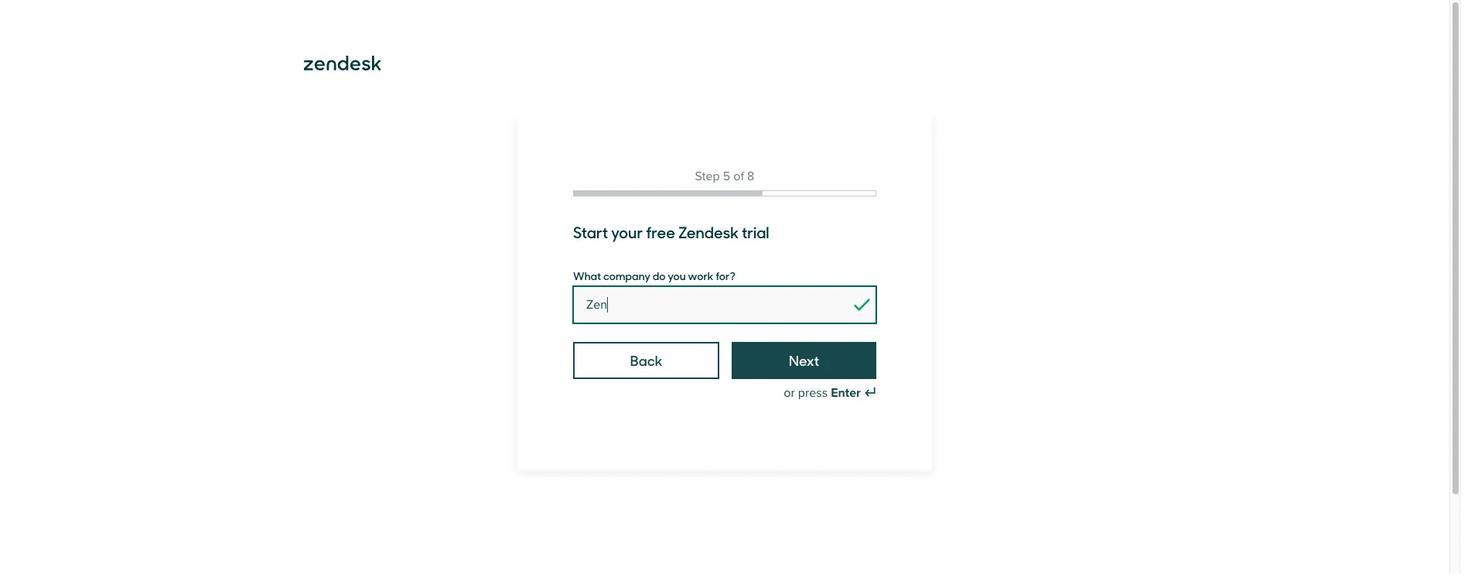 Task type: describe. For each thing, give the bounding box(es) containing it.
enter image
[[864, 387, 877, 399]]

for?
[[716, 268, 736, 283]]

back button
[[573, 342, 720, 379]]

press
[[799, 385, 828, 401]]

your
[[611, 221, 643, 243]]

start your free zendesk trial
[[573, 221, 770, 243]]

zendesk image
[[304, 56, 382, 71]]

step
[[695, 169, 720, 184]]

trial
[[742, 221, 770, 243]]

next
[[789, 351, 820, 370]]

do
[[653, 268, 666, 283]]

or press enter
[[784, 385, 861, 401]]

or
[[784, 385, 795, 401]]



Task type: vqa. For each thing, say whether or not it's contained in the screenshot.
the Enter
yes



Task type: locate. For each thing, give the bounding box(es) containing it.
8
[[748, 169, 755, 184]]

zendesk
[[679, 221, 739, 243]]

enter
[[831, 385, 861, 401]]

of
[[734, 169, 744, 184]]

step 5 of 8
[[695, 169, 755, 184]]

you
[[668, 268, 686, 283]]

what
[[573, 268, 601, 283]]

free
[[646, 221, 676, 243]]

what company do you work for?
[[573, 268, 736, 283]]

work
[[688, 268, 714, 283]]

start
[[573, 221, 608, 243]]

5
[[723, 169, 731, 184]]

back
[[631, 351, 663, 370]]

next button
[[732, 342, 877, 379]]

company
[[604, 268, 651, 283]]

What company do you work for? text field
[[573, 286, 877, 323]]



